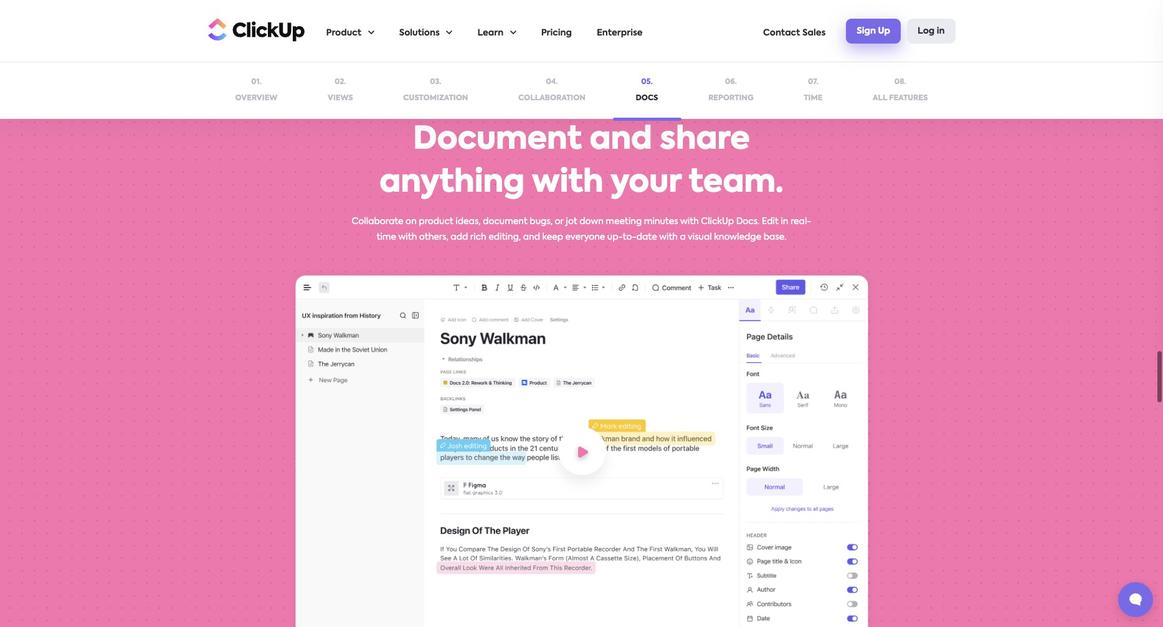 Task type: locate. For each thing, give the bounding box(es) containing it.
add
[[451, 233, 468, 242]]

with up the jot
[[532, 168, 603, 199]]

sign up button
[[846, 19, 901, 44]]

01.
[[251, 78, 261, 86]]

minutes
[[644, 217, 678, 226]]

pricing link
[[541, 1, 572, 62]]

0 horizontal spatial and
[[523, 233, 540, 242]]

with
[[532, 168, 603, 199], [680, 217, 699, 226], [398, 233, 417, 242], [659, 233, 678, 242]]

base.
[[764, 233, 787, 242]]

your
[[610, 168, 681, 199]]

and
[[590, 125, 652, 156], [523, 233, 540, 242]]

and down docs
[[590, 125, 652, 156]]

a
[[680, 233, 686, 242]]

product button
[[326, 1, 374, 62]]

07.
[[808, 78, 818, 86]]

0 vertical spatial and
[[590, 125, 652, 156]]

product
[[419, 217, 453, 226]]

sign up
[[857, 26, 890, 35]]

1 vertical spatial in
[[781, 217, 788, 226]]

0 horizontal spatial in
[[781, 217, 788, 226]]

docs
[[636, 94, 658, 102]]

1 horizontal spatial in
[[937, 26, 945, 35]]

in right edit
[[781, 217, 788, 226]]

list
[[326, 1, 763, 62]]

bugs,
[[530, 217, 553, 226]]

views
[[328, 94, 353, 102]]

06.
[[725, 78, 737, 86]]

anything
[[380, 168, 525, 199]]

reporting
[[708, 94, 754, 102]]

time
[[377, 233, 396, 242]]

overview
[[235, 94, 277, 102]]

log
[[918, 26, 935, 35]]

jot
[[566, 217, 577, 226]]

ideas,
[[456, 217, 481, 226]]

in
[[937, 26, 945, 35], [781, 217, 788, 226]]

main navigation element
[[326, 1, 955, 62]]

in right log
[[937, 26, 945, 35]]

04.
[[546, 78, 558, 86]]

with up a
[[680, 217, 699, 226]]

others,
[[419, 233, 448, 242]]

contact sales
[[763, 29, 826, 37]]

to-
[[623, 233, 636, 242]]

docs.
[[736, 217, 760, 226]]

solutions button
[[399, 1, 453, 62]]

list containing product
[[326, 1, 763, 62]]

collaborate on product ideas, document bugs, or jot down meeting         minutes with clickup docs. edit in real- time with others, add rich editing, and keep everyone up-to-date with a         visual knowledge base.
[[352, 217, 811, 242]]

customization
[[403, 94, 468, 102]]

date
[[636, 233, 657, 242]]

and inside collaborate on product ideas, document bugs, or jot down meeting         minutes with clickup docs. edit in real- time with others, add rich editing, and keep everyone up-to-date with a         visual knowledge base.
[[523, 233, 540, 242]]

enterprise link
[[597, 1, 643, 62]]

03.
[[430, 78, 441, 86]]

learn
[[477, 29, 503, 37]]

rich
[[470, 233, 486, 242]]

up-
[[607, 233, 623, 242]]

1 vertical spatial and
[[523, 233, 540, 242]]

and down "bugs,"
[[523, 233, 540, 242]]

with down on
[[398, 233, 417, 242]]



Task type: vqa. For each thing, say whether or not it's contained in the screenshot.
knowledge
yes



Task type: describe. For each thing, give the bounding box(es) containing it.
document         and share
[[413, 125, 750, 156]]

collaborate
[[352, 217, 403, 226]]

features
[[889, 94, 928, 102]]

0 vertical spatial in
[[937, 26, 945, 35]]

in inside collaborate on product ideas, document bugs, or jot down meeting         minutes with clickup docs. edit in real- time with others, add rich editing, and keep everyone up-to-date with a         visual knowledge base.
[[781, 217, 788, 226]]

log in link
[[907, 19, 955, 44]]

with left a
[[659, 233, 678, 242]]

document
[[413, 125, 582, 156]]

everyone
[[565, 233, 605, 242]]

real-
[[790, 217, 811, 226]]

all
[[873, 94, 887, 102]]

team.
[[689, 168, 784, 199]]

contact
[[763, 29, 800, 37]]

up
[[878, 26, 890, 35]]

visual
[[688, 233, 712, 242]]

meeting
[[606, 217, 642, 226]]

or
[[555, 217, 564, 226]]

anything with your team.
[[380, 168, 784, 199]]

sign
[[857, 26, 876, 35]]

editing,
[[488, 233, 521, 242]]

collaboration
[[518, 94, 586, 102]]

sales
[[802, 29, 826, 37]]

on
[[406, 217, 417, 226]]

02.
[[335, 78, 346, 86]]

edit
[[762, 217, 779, 226]]

08.
[[894, 78, 906, 86]]

share
[[660, 125, 750, 156]]

solutions
[[399, 29, 440, 37]]

time
[[804, 94, 823, 102]]

all features
[[873, 94, 928, 102]]

product
[[326, 29, 361, 37]]

pricing
[[541, 29, 572, 37]]

clickup
[[701, 217, 734, 226]]

keep
[[542, 233, 563, 242]]

learn button
[[477, 1, 516, 62]]

down
[[579, 217, 604, 226]]

log in
[[918, 26, 945, 35]]

1 horizontal spatial and
[[590, 125, 652, 156]]

document
[[483, 217, 528, 226]]

enterprise
[[597, 29, 643, 37]]

knowledge
[[714, 233, 761, 242]]

05.
[[641, 78, 653, 86]]

contact sales link
[[763, 1, 826, 62]]



